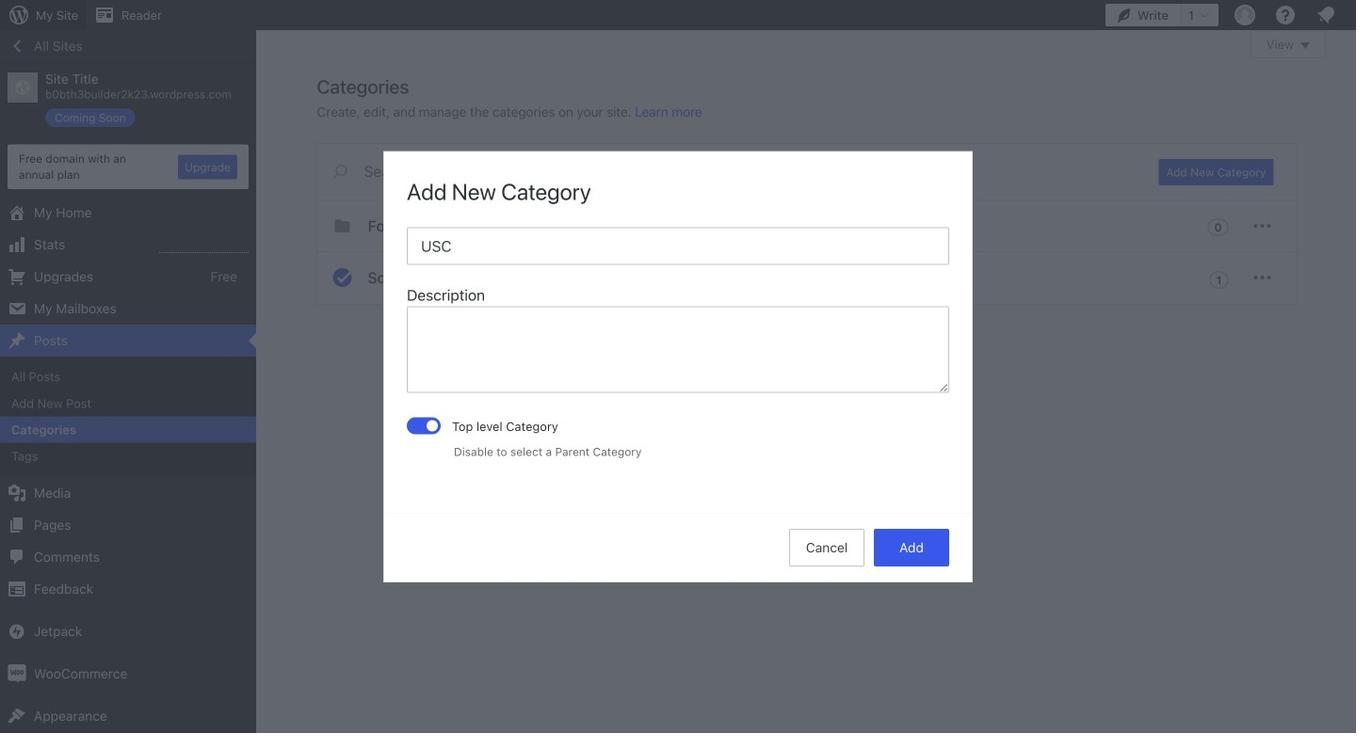 Task type: locate. For each thing, give the bounding box(es) containing it.
1 toggle menu image from the top
[[1251, 215, 1274, 237]]

highest hourly views 0 image
[[159, 241, 249, 253]]

main content
[[317, 30, 1326, 305]]

row
[[317, 201, 1296, 305]]

socialing image
[[331, 267, 354, 289]]

None search field
[[317, 144, 1136, 199]]

0 vertical spatial toggle menu image
[[1251, 215, 1274, 237]]

update your profile, personal settings, and more image
[[1234, 4, 1256, 26]]

dialog
[[384, 152, 972, 582]]

toggle menu image
[[1251, 215, 1274, 237], [1251, 267, 1274, 289]]

None text field
[[407, 306, 949, 393]]

toggle menu image for folder image
[[1251, 215, 1274, 237]]

folder image
[[331, 215, 354, 237]]

help image
[[1274, 4, 1297, 26]]

2 toggle menu image from the top
[[1251, 267, 1274, 289]]

1 vertical spatial toggle menu image
[[1251, 267, 1274, 289]]

list item
[[1348, 96, 1356, 165], [1348, 194, 1356, 282], [1348, 282, 1356, 371], [1348, 371, 1356, 441]]

group
[[407, 284, 949, 399]]

4 list item from the top
[[1348, 371, 1356, 441]]

toggle menu image for socialing "image"
[[1251, 267, 1274, 289]]



Task type: vqa. For each thing, say whether or not it's contained in the screenshot.
folder image
yes



Task type: describe. For each thing, give the bounding box(es) containing it.
img image
[[8, 665, 26, 684]]

manage your notifications image
[[1315, 4, 1337, 26]]

1 list item from the top
[[1348, 96, 1356, 165]]

3 list item from the top
[[1348, 282, 1356, 371]]

New Category Name text field
[[407, 227, 949, 265]]

closed image
[[1301, 42, 1310, 49]]

2 list item from the top
[[1348, 194, 1356, 282]]



